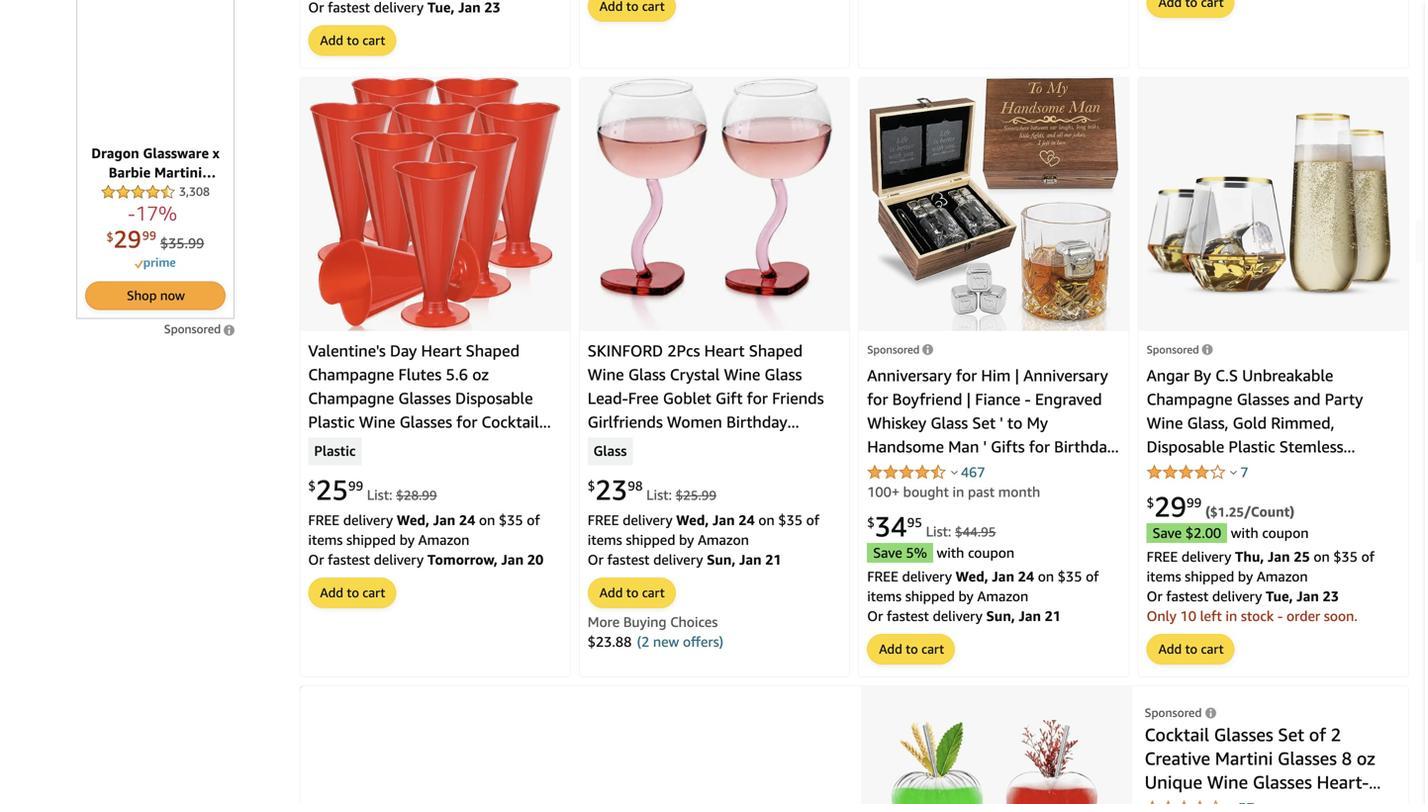 Task type: describe. For each thing, give the bounding box(es) containing it.
cups
[[1208, 485, 1243, 504]]

whiskey
[[867, 414, 926, 433]]

coupon inside $ 34 95 list: $44.95 save 5% with coupon
[[968, 545, 1014, 561]]

/count)
[[1244, 504, 1295, 520]]

on $35 of items shipped by amazon up or fastest delivery tomorrow, jan 20 element
[[308, 512, 540, 548]]

skinford 2pcs heart shaped wine glass crystal wine glass lead-free goblet gift for friends girlfriends women birthday wedd... image
[[596, 77, 833, 331]]

cocktail inside angar by c.s unbreakable champagne glasses and party wine glass, gold rimmed, disposable plastic stemless champagne flutes 9oz (12pcs) & cocktail cups 12 oz(12pcs) 24pcs bundle desechables.
[[1147, 485, 1204, 504]]

$ 34 95 list: $44.95 save 5% with coupon
[[867, 510, 1014, 561]]

or down '34'
[[867, 608, 883, 625]]

| left fiance at the right of page
[[966, 390, 971, 409]]

7
[[1240, 464, 1248, 481]]

fastest up the 10
[[1166, 589, 1209, 605]]

handsome
[[867, 438, 944, 456]]

free delivery wed, jan 24 for 25
[[308, 512, 479, 529]]

0 horizontal spatial 25
[[316, 474, 348, 507]]

1 horizontal spatial him
[[981, 366, 1011, 385]]

only
[[1147, 608, 1176, 625]]

choices
[[670, 614, 718, 631]]

bought
[[903, 484, 949, 500]]

delivery down $ 23 98 list: $25.99
[[623, 512, 673, 529]]

0 horizontal spatial or fastest delivery sun, jan 21 element
[[588, 552, 781, 568]]

valentines
[[745, 437, 819, 455]]

heart for 23
[[704, 342, 745, 360]]

items for free delivery wed, jan 24 on $35 of items shipped by amazon element for 23
[[588, 532, 622, 548]]

birthday inside 'anniversary for him | anniversary for boyfriend | fiance - engraved whiskey glass set ' to my handsome man ' gifts for birthday for him | wedding | engagement set'
[[1054, 438, 1115, 456]]

c.s
[[1215, 366, 1238, 385]]

1 vertical spatial 25
[[1294, 549, 1310, 565]]

juice
[[1288, 796, 1328, 805]]

fastest down 5%
[[887, 608, 929, 625]]

of inside cocktail glasses set of 2 creative martini glasses 8 oz unique wine glasses heart- shaped romantic juice glas
[[1309, 725, 1326, 746]]

| up fiance at the right of page
[[1015, 366, 1019, 385]]

decorations
[[308, 460, 393, 479]]

glass,
[[1187, 414, 1229, 433]]

valentine's day heart shaped champagne flutes 5.6 oz champagne glasses disposable plastic wine glasses for cocktail drinking birthday wedding party decorations link
[[308, 342, 551, 479]]

2 horizontal spatial free delivery wed, jan 24 on $35 of items shipped by amazon element
[[867, 569, 1099, 605]]

sponsored button for 34
[[867, 344, 933, 356]]

| up the bought
[[926, 461, 930, 480]]

1 horizontal spatial sun,
[[986, 608, 1015, 625]]

1 vertical spatial -
[[1277, 608, 1283, 625]]

for inside the valentine's day heart shaped champagne flutes 5.6 oz champagne glasses disposable plastic wine glasses for cocktail drinking birthday wedding party decorations
[[456, 413, 477, 432]]

martini
[[1215, 748, 1273, 770]]

skinford
[[588, 342, 663, 360]]

9oz
[[1284, 461, 1310, 480]]

$2.00
[[1185, 525, 1221, 542]]

sponsored link
[[164, 322, 235, 336]]

cocktail glasses set of 2 creative martini glasses 8 oz unique wine glasses heart-shaped romantic juice glasses for weddin... image
[[865, 720, 1129, 805]]

engraved
[[1035, 390, 1102, 409]]

soon.
[[1324, 608, 1358, 625]]

only 10 left in stock - order soon.
[[1147, 608, 1358, 625]]

heart-
[[1317, 772, 1369, 793]]

glass up friends
[[764, 365, 802, 384]]

heart for 25
[[421, 342, 462, 360]]

for down my
[[1029, 438, 1050, 456]]

stemless
[[1279, 438, 1343, 456]]

gift
[[715, 389, 743, 408]]

20
[[527, 552, 544, 568]]

24 for 23
[[739, 512, 755, 529]]

set inside cocktail glasses set of 2 creative martini glasses 8 oz unique wine glasses heart- shaped romantic juice glas
[[1278, 725, 1304, 746]]

2 horizontal spatial 24
[[1018, 569, 1034, 585]]

free down $ 25 99 list: $28.99
[[308, 512, 339, 529]]

(
[[1205, 504, 1210, 520]]

items for right free delivery wed, jan 24 on $35 of items shipped by amazon element
[[867, 589, 902, 605]]

for up whiskey
[[867, 390, 888, 409]]

shipped inside free delivery thu, jan 25 on $35 of items shipped by amazon element
[[1185, 569, 1234, 585]]

99 for 29
[[1187, 495, 1202, 511]]

wine inside cocktail glasses set of 2 creative martini glasses 8 oz unique wine glasses heart- shaped romantic juice glas
[[1207, 772, 1248, 793]]

100+ bought in past month
[[867, 484, 1040, 500]]

98
[[628, 478, 643, 494]]

order
[[1287, 608, 1320, 625]]

unique
[[1145, 772, 1202, 793]]

items for free delivery wed, jan 24 on $35 of items shipped by amazon element corresponding to 25
[[308, 532, 343, 548]]

$44.95
[[955, 525, 996, 540]]

or up only
[[1147, 589, 1162, 605]]

with inside $ 29 99 ( $1.25 /count) save $2.00 with coupon
[[1231, 525, 1259, 542]]

day inside the valentine's day heart shaped champagne flutes 5.6 oz champagne glasses disposable plastic wine glasses for cocktail drinking birthday wedding party decorations
[[390, 342, 417, 360]]

on for the leftmost the or fastest delivery sun, jan 21 element
[[758, 512, 775, 529]]

5%
[[906, 545, 927, 561]]

wed, for 25
[[397, 512, 429, 529]]

delivery down $ 25 99 list: $28.99
[[343, 512, 393, 529]]

wine up the gift
[[724, 365, 760, 384]]

left
[[1200, 608, 1222, 625]]

valentine's day heart shaped champagne flutes 5.6 oz champagne glasses disposable plastic wine glasses for cocktail drinking birthday wedding party decorations
[[308, 342, 545, 479]]

$ for 29
[[1147, 495, 1154, 511]]

coupon inside $ 29 99 ( $1.25 /count) save $2.00 with coupon
[[1262, 525, 1309, 542]]

past
[[968, 484, 995, 500]]

boyfriend
[[892, 390, 962, 409]]

bundle
[[1147, 509, 1197, 528]]

fastest down $ 25 99 list: $28.99
[[328, 552, 370, 568]]

disposable inside angar by c.s unbreakable champagne glasses and party wine glass, gold rimmed, disposable plastic stemless champagne flutes 9oz (12pcs) & cocktail cups 12 oz(12pcs) 24pcs bundle desechables.
[[1147, 438, 1224, 456]]

free delivery thu, jan 25
[[1147, 549, 1314, 565]]

$ 29 99 ( $1.25 /count) save $2.00 with coupon
[[1147, 491, 1309, 542]]

glass down "girlfriends"
[[594, 443, 627, 461]]

delivery left tomorrow,
[[374, 552, 424, 568]]

$ for 25
[[308, 478, 316, 494]]

2 horizontal spatial free delivery wed, jan 24
[[867, 569, 1038, 585]]

new
[[653, 634, 679, 650]]

list: for 23
[[646, 487, 672, 503]]

goblet
[[663, 389, 711, 408]]

delivery down $ 34 95 list: $44.95 save 5% with coupon
[[933, 608, 983, 625]]

| down gifts
[[1003, 461, 1007, 480]]

free delivery thu, jan 25 on $35 of items shipped by amazon element
[[1147, 549, 1375, 585]]

delivery down 5%
[[902, 569, 952, 585]]

birthday for 23
[[726, 413, 787, 432]]

romantic
[[1207, 796, 1284, 805]]

flutes inside angar by c.s unbreakable champagne glasses and party wine glass, gold rimmed, disposable plastic stemless champagne flutes 9oz (12pcs) & cocktail cups 12 oz(12pcs) 24pcs bundle desechables.
[[1237, 461, 1280, 480]]

popover image
[[951, 470, 958, 475]]

lead-
[[588, 389, 628, 408]]

amazon up or fastest delivery tomorrow, jan 20 element
[[418, 532, 469, 548]]

engagement
[[1011, 461, 1102, 480]]

$23.88
[[588, 634, 632, 650]]

stock
[[1241, 608, 1274, 625]]

party inside angar by c.s unbreakable champagne glasses and party wine glass, gold rimmed, disposable plastic stemless champagne flutes 9oz (12pcs) & cocktail cups 12 oz(12pcs) 24pcs bundle desechables.
[[1325, 390, 1363, 409]]

angar by c.s unbreakable champagne glasses and party wine glass, gold rimmed, disposable plastic stemless champagne flutes 9oz (12pcs) & cocktail cups 12 oz(12pcs) 24pcs bundle desechables. link
[[1147, 366, 1385, 528]]

$ for 34
[[867, 515, 875, 530]]

glass inside 'anniversary for him | anniversary for boyfriend | fiance - engraved whiskey glass set ' to my handsome man ' gifts for birthday for him | wedding | engagement set'
[[931, 414, 968, 433]]

on $35 of items shipped by amazon down $44.95
[[867, 569, 1099, 605]]

0 vertical spatial sun,
[[707, 552, 736, 568]]

with inside $ 34 95 list: $44.95 save 5% with coupon
[[937, 545, 964, 561]]

or fastest delivery tue, jan 23
[[1147, 589, 1339, 605]]

for up fiance at the right of page
[[956, 366, 977, 385]]

0 horizontal spatial 21
[[765, 552, 781, 568]]

10
[[1180, 608, 1196, 625]]

sponsored ad - greencor anniversary for him | anniversary for boyfriend | fiance - engraved whiskey glass set ' to my hand... image
[[869, 77, 1118, 331]]

12
[[1247, 485, 1266, 504]]

2pcs
[[667, 342, 700, 360]]

plastic up $ 25 99 list: $28.99
[[314, 443, 356, 461]]

free down $ 23 98 list: $25.99
[[588, 512, 619, 529]]

more buying choices $23.88 (2 new offers)
[[588, 614, 723, 650]]

desechables.
[[1201, 509, 1294, 528]]

sponsored ad - angar by c.s unbreakable champagne glasses and party wine glass, gold rimmed, disposable plastic stemless c... image
[[1147, 113, 1400, 296]]

oz inside cocktail glasses set of 2 creative martini glasses 8 oz unique wine glasses heart- shaped romantic juice glas
[[1357, 748, 1375, 770]]

34
[[875, 510, 907, 544]]

save inside $ 29 99 ( $1.25 /count) save $2.00 with coupon
[[1152, 525, 1182, 542]]

cocktail glasses set of 2 creative martini glasses 8 oz unique wine glasses heart- shaped romantic juice glas link
[[1145, 725, 1392, 805]]

skinford 2pcs heart shaped wine glass crystal wine glass lead-free goblet gift for friends girlfriends women birthday wedding anniversary valentines day link
[[588, 342, 824, 479]]

wine inside the valentine's day heart shaped champagne flutes 5.6 oz champagne glasses disposable plastic wine glasses for cocktail drinking birthday wedding party decorations
[[359, 413, 395, 432]]

thu,
[[1235, 549, 1264, 565]]

by
[[1194, 366, 1211, 385]]

anniversary for him | anniversary for boyfriend | fiance - engraved whiskey glass set ' to my handsome man ' gifts for birthday for him | wedding | engagement set
[[867, 366, 1115, 504]]

fiance
[[975, 390, 1020, 409]]

friends
[[772, 389, 824, 408]]

0 vertical spatial '
[[1000, 414, 1003, 433]]

$28.99
[[396, 488, 437, 503]]

$ 23 98 list: $25.99
[[588, 474, 716, 507]]

wedding for 25
[[439, 437, 502, 455]]

gifts
[[991, 438, 1025, 456]]

rimmed,
[[1271, 414, 1335, 433]]

on $35 of items shipped by amazon down $25.99
[[588, 512, 819, 548]]

plastic inside the valentine's day heart shaped champagne flutes 5.6 oz champagne glasses disposable plastic wine glasses for cocktail drinking birthday wedding party decorations
[[308, 413, 355, 432]]

drinking
[[308, 437, 369, 455]]

1 vertical spatial '
[[983, 438, 987, 456]]

$1.25
[[1210, 505, 1244, 520]]

shipped down $ 23 98 list: $25.99
[[626, 532, 675, 548]]

cocktail glasses set of 2 creative martini glasses 8 oz unique wine glasses heart- shaped romantic juice glas
[[1145, 725, 1392, 805]]

on for the or fastest delivery tue, jan 23 element containing or fastest delivery
[[1314, 549, 1330, 565]]

or fastest delivery tomorrow, jan 20 element
[[308, 552, 544, 568]]

100+
[[867, 484, 900, 500]]

jan inside free delivery thu, jan 25 on $35 of items shipped by amazon element
[[1268, 549, 1290, 565]]

467
[[961, 464, 985, 481]]

1 vertical spatial 23
[[1323, 589, 1339, 605]]

oz(12pcs)
[[1270, 485, 1339, 504]]

8
[[1342, 748, 1352, 770]]

free down bundle
[[1147, 549, 1178, 565]]

man
[[948, 438, 979, 456]]

for up 100+
[[867, 461, 888, 480]]

on $35 of items shipped by amazon up or fastest delivery tue, jan 23
[[1147, 549, 1375, 585]]



Task type: vqa. For each thing, say whether or not it's contained in the screenshot.
'search all amazon basics' search box
no



Task type: locate. For each thing, give the bounding box(es) containing it.
1 vertical spatial or fastest delivery sun, jan 21
[[867, 608, 1061, 625]]

skinford 2pcs heart shaped wine glass crystal wine glass lead-free goblet gift for friends girlfriends women birthday wedding anniversary valentines day
[[588, 342, 824, 479]]

or
[[308, 552, 324, 568], [588, 552, 604, 568], [1147, 589, 1162, 605], [867, 608, 883, 625]]

glasses inside angar by c.s unbreakable champagne glasses and party wine glass, gold rimmed, disposable plastic stemless champagne flutes 9oz (12pcs) & cocktail cups 12 oz(12pcs) 24pcs bundle desechables.
[[1237, 390, 1289, 409]]

free delivery wed, jan 24 on $35 of items shipped by amazon element
[[308, 512, 540, 548], [588, 512, 819, 548], [867, 569, 1099, 605]]

23 down "girlfriends"
[[595, 474, 628, 507]]

0 vertical spatial 21
[[765, 552, 781, 568]]

99 left the (
[[1187, 495, 1202, 511]]

wine
[[588, 365, 624, 384], [724, 365, 760, 384], [359, 413, 395, 432], [1147, 414, 1183, 433], [1207, 772, 1248, 793]]

on for the or fastest delivery sun, jan 21 element to the bottom
[[1038, 569, 1054, 585]]

1 vertical spatial save
[[873, 545, 902, 561]]

sponsored button up the angar
[[1147, 344, 1213, 356]]

0 vertical spatial -
[[1025, 390, 1031, 409]]

1 horizontal spatial in
[[1226, 608, 1237, 625]]

wedding inside the valentine's day heart shaped champagne flutes 5.6 oz champagne glasses disposable plastic wine glasses for cocktail drinking birthday wedding party decorations
[[439, 437, 502, 455]]

0 vertical spatial 99
[[348, 478, 363, 494]]

save down 29
[[1152, 525, 1182, 542]]

0 vertical spatial or fastest delivery tue, jan 23 element
[[308, 0, 500, 15]]

21
[[765, 552, 781, 568], [1045, 608, 1061, 625]]

birthday inside the valentine's day heart shaped champagne flutes 5.6 oz champagne glasses disposable plastic wine glasses for cocktail drinking birthday wedding party decorations
[[373, 437, 434, 455]]

1 horizontal spatial anniversary
[[867, 366, 952, 385]]

1 shaped from the left
[[466, 342, 520, 360]]

sun, up choices
[[707, 552, 736, 568]]

shaped
[[466, 342, 520, 360], [749, 342, 803, 360]]

0 horizontal spatial list:
[[367, 487, 392, 503]]

on down month
[[1038, 569, 1054, 585]]

&
[[1370, 461, 1382, 480]]

0 horizontal spatial birthday
[[373, 437, 434, 455]]

set up '34'
[[867, 485, 891, 504]]

shipped
[[346, 532, 396, 548], [626, 532, 675, 548], [1185, 569, 1234, 585], [905, 589, 955, 605]]

$ for 23
[[588, 478, 595, 494]]

1 vertical spatial sun,
[[986, 608, 1015, 625]]

1 horizontal spatial 99
[[1187, 495, 1202, 511]]

wedding for 23
[[588, 437, 651, 455]]

for right the gift
[[747, 389, 768, 408]]

1 horizontal spatial heart
[[704, 342, 745, 360]]

fastest
[[328, 552, 370, 568], [607, 552, 650, 568], [1166, 589, 1209, 605], [887, 608, 929, 625]]

0 horizontal spatial shaped
[[466, 342, 520, 360]]

champagne
[[308, 365, 394, 384], [308, 389, 394, 408], [1147, 390, 1233, 409], [1147, 461, 1233, 480]]

0 horizontal spatial 24
[[459, 512, 475, 529]]

0 vertical spatial disposable
[[455, 389, 533, 408]]

1 horizontal spatial shaped
[[749, 342, 803, 360]]

or fastest delivery sun, jan 21 up choices
[[588, 552, 781, 568]]

0 vertical spatial day
[[390, 342, 417, 360]]

1 sponsored button from the left
[[867, 344, 933, 356]]

24pcs
[[1343, 485, 1385, 504]]

0 horizontal spatial 99
[[348, 478, 363, 494]]

list: right 95
[[926, 524, 951, 540]]

with down $44.95
[[937, 545, 964, 561]]

list: inside $ 25 99 list: $28.99
[[367, 487, 392, 503]]

$ inside $ 29 99 ( $1.25 /count) save $2.00 with coupon
[[1147, 495, 1154, 511]]

valentine's
[[308, 342, 386, 360]]

$ 25 99 list: $28.99
[[308, 474, 437, 507]]

him
[[981, 366, 1011, 385], [892, 461, 922, 480]]

oz inside the valentine's day heart shaped champagne flutes 5.6 oz champagne glasses disposable plastic wine glasses for cocktail drinking birthday wedding party decorations
[[472, 365, 489, 384]]

or fastest delivery tomorrow, jan 20
[[308, 552, 544, 568]]

1 vertical spatial or fastest delivery sun, jan 21 element
[[867, 608, 1061, 625]]

2 horizontal spatial birthday
[[1054, 438, 1115, 456]]

0 vertical spatial set
[[972, 414, 996, 433]]

1 horizontal spatial wedding
[[588, 437, 651, 455]]

items up only
[[1147, 569, 1181, 585]]

anniversary up "engraved"
[[1023, 366, 1108, 385]]

or right the 20 on the left bottom
[[588, 552, 604, 568]]

birthday
[[726, 413, 787, 432], [373, 437, 434, 455], [1054, 438, 1115, 456]]

birthday for 25
[[373, 437, 434, 455]]

wedding inside 'anniversary for him | anniversary for boyfriend | fiance - engraved whiskey glass set ' to my handsome man ' gifts for birthday for him | wedding | engagement set'
[[935, 461, 998, 480]]

1 vertical spatial him
[[892, 461, 922, 480]]

anniversary inside skinford 2pcs heart shaped wine glass crystal wine glass lead-free goblet gift for friends girlfriends women birthday wedding anniversary valentines day
[[656, 437, 740, 455]]

flutes
[[398, 365, 442, 384], [1237, 461, 1280, 480]]

1 horizontal spatial or fastest delivery sun, jan 21 element
[[867, 608, 1061, 625]]

save inside $ 34 95 list: $44.95 save 5% with coupon
[[873, 545, 902, 561]]

creative
[[1145, 748, 1210, 770]]

amazon up the tue, at the right bottom of page
[[1257, 569, 1308, 585]]

shipped down $ 25 99 list: $28.99
[[346, 532, 396, 548]]

free delivery wed, jan 24 for 23
[[588, 512, 758, 529]]

by for the or fastest delivery sun, jan 21 element to the bottom
[[958, 589, 974, 605]]

flutes left 5.6
[[398, 365, 442, 384]]

0 vertical spatial party
[[1325, 390, 1363, 409]]

wedding down man
[[935, 461, 998, 480]]

wed, down $44.95
[[956, 569, 988, 585]]

gold
[[1233, 414, 1267, 433]]

cocktail
[[481, 413, 539, 432], [1147, 485, 1204, 504], [1145, 725, 1209, 746]]

0 horizontal spatial free delivery wed, jan 24 on $35 of items shipped by amazon element
[[308, 512, 540, 548]]

or fastest delivery tue, jan 23 element containing or fastest delivery
[[1147, 589, 1339, 605]]

shaped for 25
[[466, 342, 520, 360]]

amazon down $44.95
[[977, 589, 1028, 605]]

delivery
[[343, 512, 393, 529], [623, 512, 673, 529], [1181, 549, 1231, 565], [374, 552, 424, 568], [653, 552, 703, 568], [902, 569, 952, 585], [1212, 589, 1262, 605], [933, 608, 983, 625]]

1 vertical spatial or fastest delivery tue, jan 23 element
[[1147, 589, 1339, 605]]

free delivery wed, jan 24 down $25.99
[[588, 512, 758, 529]]

(12pcs)
[[1314, 461, 1366, 480]]

list: for 25
[[367, 487, 392, 503]]

1 horizontal spatial 21
[[1045, 608, 1061, 625]]

or fastest delivery sun, jan 21 element up choices
[[588, 552, 781, 568]]

- down the tue, at the right bottom of page
[[1277, 608, 1283, 625]]

free delivery wed, jan 24 on $35 of items shipped by amazon element for 25
[[308, 512, 540, 548]]

for inside skinford 2pcs heart shaped wine glass crystal wine glass lead-free goblet gift for friends girlfriends women birthday wedding anniversary valentines day
[[747, 389, 768, 408]]

angar
[[1147, 366, 1189, 385]]

1 horizontal spatial or fastest delivery sun, jan 21
[[867, 608, 1061, 625]]

$
[[308, 478, 316, 494], [588, 478, 595, 494], [1147, 495, 1154, 511], [867, 515, 875, 530]]

him up fiance at the right of page
[[981, 366, 1011, 385]]

free delivery wed, jan 24 on $35 of items shipped by amazon element down $25.99
[[588, 512, 819, 548]]

oz right 5.6
[[472, 365, 489, 384]]

1 horizontal spatial oz
[[1357, 748, 1375, 770]]

24 down month
[[1018, 569, 1034, 585]]

1 horizontal spatial coupon
[[1262, 525, 1309, 542]]

cart
[[362, 32, 385, 48], [362, 586, 385, 601], [642, 586, 665, 601], [921, 642, 944, 657], [1201, 642, 1224, 657]]

women
[[667, 413, 722, 432]]

delivery up only 10 left in stock - order soon.
[[1212, 589, 1262, 605]]

wine up romantic
[[1207, 772, 1248, 793]]

1 horizontal spatial disposable
[[1147, 438, 1224, 456]]

anniversary down women
[[656, 437, 740, 455]]

1 horizontal spatial -
[[1277, 608, 1283, 625]]

items down $ 23 98 list: $25.99
[[588, 532, 622, 548]]

list: inside $ 34 95 list: $44.95 save 5% with coupon
[[926, 524, 951, 540]]

day inside skinford 2pcs heart shaped wine glass crystal wine glass lead-free goblet gift for friends girlfriends women birthday wedding anniversary valentines day
[[588, 460, 615, 479]]

by up or fastest delivery tue, jan 23
[[1238, 569, 1253, 585]]

party
[[1325, 390, 1363, 409], [507, 437, 545, 455]]

2 vertical spatial cocktail
[[1145, 725, 1209, 746]]

2 horizontal spatial wed,
[[956, 569, 988, 585]]

29
[[1154, 491, 1187, 524]]

delivery inside free delivery thu, jan 25 on $35 of items shipped by amazon element
[[1181, 549, 1231, 565]]

heart inside the valentine's day heart shaped champagne flutes 5.6 oz champagne glasses disposable plastic wine glasses for cocktail drinking birthday wedding party decorations
[[421, 342, 462, 360]]

5.6
[[446, 365, 468, 384]]

more
[[588, 614, 620, 631]]

99 for 25
[[348, 478, 363, 494]]

1 heart from the left
[[421, 342, 462, 360]]

offers)
[[683, 634, 723, 650]]

1 horizontal spatial set
[[972, 414, 996, 433]]

him down handsome
[[892, 461, 922, 480]]

cocktail inside the valentine's day heart shaped champagne flutes 5.6 oz champagne glasses disposable plastic wine glasses for cocktail drinking birthday wedding party decorations
[[481, 413, 539, 432]]

on for or fastest delivery tomorrow, jan 20 element
[[479, 512, 495, 529]]

day left 98
[[588, 460, 615, 479]]

0 horizontal spatial in
[[953, 484, 964, 500]]

or fastest delivery sun, jan 21 element down 5%
[[867, 608, 1061, 625]]

shaped for 23
[[749, 342, 803, 360]]

add
[[320, 32, 343, 48], [320, 586, 343, 601], [600, 586, 623, 601], [879, 642, 902, 657], [1158, 642, 1182, 657]]

1 vertical spatial party
[[507, 437, 545, 455]]

1 horizontal spatial free delivery wed, jan 24 on $35 of items shipped by amazon element
[[588, 512, 819, 548]]

25 right thu,
[[1294, 549, 1310, 565]]

heart up 5.6
[[421, 342, 462, 360]]

1 horizontal spatial birthday
[[726, 413, 787, 432]]

' right man
[[983, 438, 987, 456]]

1 horizontal spatial with
[[1231, 525, 1259, 542]]

0 vertical spatial save
[[1152, 525, 1182, 542]]

heart up the crystal
[[704, 342, 745, 360]]

2 horizontal spatial wedding
[[935, 461, 998, 480]]

free
[[628, 389, 659, 408]]

items
[[308, 532, 343, 548], [588, 532, 622, 548], [1147, 569, 1181, 585], [867, 589, 902, 605]]

free delivery wed, jan 24 on $35 of items shipped by amazon element down $44.95
[[867, 569, 1099, 605]]

-
[[1025, 390, 1031, 409], [1277, 608, 1283, 625]]

with up thu,
[[1231, 525, 1259, 542]]

0 horizontal spatial anniversary
[[656, 437, 740, 455]]

by down $25.99
[[679, 532, 694, 548]]

in down popover image
[[953, 484, 964, 500]]

by for the or fastest delivery tue, jan 23 element containing or fastest delivery
[[1238, 569, 1253, 585]]

heart inside skinford 2pcs heart shaped wine glass crystal wine glass lead-free goblet gift for friends girlfriends women birthday wedding anniversary valentines day
[[704, 342, 745, 360]]

flutes inside the valentine's day heart shaped champagne flutes 5.6 oz champagne glasses disposable plastic wine glasses for cocktail drinking birthday wedding party decorations
[[398, 365, 442, 384]]

24 down valentines
[[739, 512, 755, 529]]

0 horizontal spatial with
[[937, 545, 964, 561]]

birthday up "engagement"
[[1054, 438, 1115, 456]]

467 link
[[961, 464, 985, 481]]

' down fiance at the right of page
[[1000, 414, 1003, 433]]

shaped inside the valentine's day heart shaped champagne flutes 5.6 oz champagne glasses disposable plastic wine glasses for cocktail drinking birthday wedding party decorations
[[466, 342, 520, 360]]

or fastest delivery tue, jan 23 element
[[308, 0, 500, 15], [1147, 589, 1339, 605]]

on down valentines
[[758, 512, 775, 529]]

in
[[953, 484, 964, 500], [1226, 608, 1237, 625]]

popover image
[[1230, 470, 1237, 475]]

shaped up 5.6
[[466, 342, 520, 360]]

1 vertical spatial set
[[867, 485, 891, 504]]

birthday up valentines
[[726, 413, 787, 432]]

1 vertical spatial cocktail
[[1147, 485, 1204, 504]]

0 horizontal spatial party
[[507, 437, 545, 455]]

0 horizontal spatial save
[[873, 545, 902, 561]]

0 horizontal spatial him
[[892, 461, 922, 480]]

free down '34'
[[867, 569, 898, 585]]

or fastest delivery sun, jan 21
[[588, 552, 781, 568], [867, 608, 1061, 625]]

wine inside angar by c.s unbreakable champagne glasses and party wine glass, gold rimmed, disposable plastic stemless champagne flutes 9oz (12pcs) & cocktail cups 12 oz(12pcs) 24pcs bundle desechables.
[[1147, 414, 1183, 433]]

angar by c.s unbreakable champagne glasses and party wine glass, gold rimmed, disposable plastic stemless champagne flutes 9oz (12pcs) & cocktail cups 12 oz(12pcs) 24pcs bundle desechables.
[[1147, 366, 1385, 528]]

2 sponsored button from the left
[[1147, 344, 1213, 356]]

0 horizontal spatial -
[[1025, 390, 1031, 409]]

wed, down $25.99
[[676, 512, 709, 529]]

$ inside $ 23 98 list: $25.99
[[588, 478, 595, 494]]

0 vertical spatial cocktail
[[481, 413, 539, 432]]

99 inside $ 25 99 list: $28.99
[[348, 478, 363, 494]]

buying
[[623, 614, 667, 631]]

0 horizontal spatial free delivery wed, jan 24
[[308, 512, 479, 529]]

items for free delivery thu, jan 25 on $35 of items shipped by amazon element at the bottom right of page
[[1147, 569, 1181, 585]]

1 horizontal spatial 24
[[739, 512, 755, 529]]

list:
[[367, 487, 392, 503], [646, 487, 672, 503], [926, 524, 951, 540]]

wedding down "girlfriends"
[[588, 437, 651, 455]]

crystal
[[670, 365, 720, 384]]

0 vertical spatial or fastest delivery sun, jan 21
[[588, 552, 781, 568]]

and
[[1294, 390, 1321, 409]]

list: inside $ 23 98 list: $25.99
[[646, 487, 672, 503]]

sun, down $44.95
[[986, 608, 1015, 625]]

$ down 100+
[[867, 515, 875, 530]]

wine up lead-
[[588, 365, 624, 384]]

glass up free
[[628, 365, 666, 384]]

1 horizontal spatial free delivery wed, jan 24
[[588, 512, 758, 529]]

anniversary for him | anniversary for boyfriend | fiance - engraved whiskey glass set ' to my handsome man ' gifts for birthday for him | wedding | engagement set link
[[867, 366, 1119, 504]]

my
[[1027, 414, 1048, 433]]

1 horizontal spatial flutes
[[1237, 461, 1280, 480]]

by for the leftmost the or fastest delivery sun, jan 21 element
[[679, 532, 694, 548]]

0 horizontal spatial flutes
[[398, 365, 442, 384]]

0 horizontal spatial '
[[983, 438, 987, 456]]

fastest up "buying"
[[607, 552, 650, 568]]

or down $ 25 99 list: $28.99
[[308, 552, 324, 568]]

0 horizontal spatial sponsored button
[[867, 344, 933, 356]]

sponsored button up the boyfriend
[[867, 344, 933, 356]]

0 horizontal spatial or fastest delivery tue, jan 23 element
[[308, 0, 500, 15]]

shipped down 'free delivery thu, jan 25'
[[1185, 569, 1234, 585]]

0 horizontal spatial disposable
[[455, 389, 533, 408]]

items down '34'
[[867, 589, 902, 605]]

by for or fastest delivery tomorrow, jan 20 element
[[400, 532, 415, 548]]

$ inside $ 25 99 list: $28.99
[[308, 478, 316, 494]]

sponsored button
[[867, 344, 933, 356], [1147, 344, 1213, 356]]

(2
[[637, 634, 649, 650]]

glass up man
[[931, 414, 968, 433]]

1 horizontal spatial list:
[[646, 487, 672, 503]]

1 vertical spatial coupon
[[968, 545, 1014, 561]]

anniversary up the boyfriend
[[867, 366, 952, 385]]

plastic down gold
[[1229, 438, 1275, 456]]

cocktail inside cocktail glasses set of 2 creative martini glasses 8 oz unique wine glasses heart- shaped romantic juice glas
[[1145, 725, 1209, 746]]

0 horizontal spatial coupon
[[968, 545, 1014, 561]]

delivery up choices
[[653, 552, 703, 568]]

save down '34'
[[873, 545, 902, 561]]

anniversary
[[867, 366, 952, 385], [1023, 366, 1108, 385], [656, 437, 740, 455]]

23 up soon.
[[1323, 589, 1339, 605]]

set down fiance at the right of page
[[972, 414, 996, 433]]

7 link
[[1240, 464, 1248, 481]]

coupon down $44.95
[[968, 545, 1014, 561]]

24 for 25
[[459, 512, 475, 529]]

in right "left" at the bottom of the page
[[1226, 608, 1237, 625]]

amazon down $25.99
[[698, 532, 749, 548]]

sponsored button for 29
[[1147, 344, 1213, 356]]

disposable inside the valentine's day heart shaped champagne flutes 5.6 oz champagne glasses disposable plastic wine glasses for cocktail drinking birthday wedding party decorations
[[455, 389, 533, 408]]

0 vertical spatial flutes
[[398, 365, 442, 384]]

disposable down 5.6
[[455, 389, 533, 408]]

shaped
[[1145, 796, 1203, 805]]

wedding inside skinford 2pcs heart shaped wine glass crystal wine glass lead-free goblet gift for friends girlfriends women birthday wedding anniversary valentines day
[[588, 437, 651, 455]]

coupon down /count)
[[1262, 525, 1309, 542]]

$ left 98
[[588, 478, 595, 494]]

flutes up 12
[[1237, 461, 1280, 480]]

add to cart
[[320, 32, 385, 48], [320, 586, 385, 601], [600, 586, 665, 601], [879, 642, 944, 657], [1158, 642, 1224, 657]]

0 vertical spatial or fastest delivery sun, jan 21 element
[[588, 552, 781, 568]]

0 horizontal spatial set
[[867, 485, 891, 504]]

by down $44.95
[[958, 589, 974, 605]]

2 horizontal spatial anniversary
[[1023, 366, 1108, 385]]

wine left glass, on the right bottom of the page
[[1147, 414, 1183, 433]]

free delivery wed, jan 24
[[308, 512, 479, 529], [588, 512, 758, 529], [867, 569, 1038, 585]]

$ inside $ 34 95 list: $44.95 save 5% with coupon
[[867, 515, 875, 530]]

0 vertical spatial in
[[953, 484, 964, 500]]

2 vertical spatial set
[[1278, 725, 1304, 746]]

1 horizontal spatial party
[[1325, 390, 1363, 409]]

0 horizontal spatial wedding
[[439, 437, 502, 455]]

glass
[[628, 365, 666, 384], [764, 365, 802, 384], [931, 414, 968, 433], [594, 443, 627, 461]]

2 heart from the left
[[704, 342, 745, 360]]

set left 2
[[1278, 725, 1304, 746]]

1 horizontal spatial 23
[[1323, 589, 1339, 605]]

shaped inside skinford 2pcs heart shaped wine glass crystal wine glass lead-free goblet gift for friends girlfriends women birthday wedding anniversary valentines day
[[749, 342, 803, 360]]

tue,
[[1266, 589, 1293, 605]]

or fastest delivery sun, jan 21 down 5%
[[867, 608, 1061, 625]]

wine up drinking
[[359, 413, 395, 432]]

shipped down 5%
[[905, 589, 955, 605]]

1 vertical spatial 21
[[1045, 608, 1061, 625]]

to inside 'anniversary for him | anniversary for boyfriend | fiance - engraved whiskey glass set ' to my handsome man ' gifts for birthday for him | wedding | engagement set'
[[1007, 414, 1023, 433]]

on up tomorrow,
[[479, 512, 495, 529]]

1 vertical spatial disposable
[[1147, 438, 1224, 456]]

23
[[595, 474, 628, 507], [1323, 589, 1339, 605]]

0 vertical spatial him
[[981, 366, 1011, 385]]

- inside 'anniversary for him | anniversary for boyfriend | fiance - engraved whiskey glass set ' to my handsome man ' gifts for birthday for him | wedding | engagement set'
[[1025, 390, 1031, 409]]

0 horizontal spatial wed,
[[397, 512, 429, 529]]

|
[[1015, 366, 1019, 385], [966, 390, 971, 409], [926, 461, 930, 480], [1003, 461, 1007, 480]]

oz
[[472, 365, 489, 384], [1357, 748, 1375, 770]]

1 vertical spatial day
[[588, 460, 615, 479]]

24
[[459, 512, 475, 529], [739, 512, 755, 529], [1018, 569, 1034, 585]]

0 horizontal spatial sun,
[[707, 552, 736, 568]]

1 horizontal spatial day
[[588, 460, 615, 479]]

coupon
[[1262, 525, 1309, 542], [968, 545, 1014, 561]]

plastic inside angar by c.s unbreakable champagne glasses and party wine glass, gold rimmed, disposable plastic stemless champagne flutes 9oz (12pcs) & cocktail cups 12 oz(12pcs) 24pcs bundle desechables.
[[1229, 438, 1275, 456]]

party inside the valentine's day heart shaped champagne flutes 5.6 oz champagne glasses disposable plastic wine glasses for cocktail drinking birthday wedding party decorations
[[507, 437, 545, 455]]

0 horizontal spatial heart
[[421, 342, 462, 360]]

(2 new offers) link
[[637, 634, 723, 650]]

0 vertical spatial 23
[[595, 474, 628, 507]]

month
[[998, 484, 1040, 500]]

1 horizontal spatial 25
[[1294, 549, 1310, 565]]

sponsored
[[164, 322, 221, 336], [867, 344, 920, 356], [1147, 344, 1199, 356], [1145, 706, 1202, 720]]

with
[[1231, 525, 1259, 542], [937, 545, 964, 561]]

2 shaped from the left
[[749, 342, 803, 360]]

birthday inside skinford 2pcs heart shaped wine glass crystal wine glass lead-free goblet gift for friends girlfriends women birthday wedding anniversary valentines day
[[726, 413, 787, 432]]

2
[[1331, 725, 1341, 746]]

free delivery wed, jan 24 on $35 of items shipped by amazon element up or fastest delivery tomorrow, jan 20 element
[[308, 512, 540, 548]]

99
[[348, 478, 363, 494], [1187, 495, 1202, 511]]

free
[[308, 512, 339, 529], [588, 512, 619, 529], [1147, 549, 1178, 565], [867, 569, 898, 585]]

$25.99
[[676, 488, 716, 503]]

girlfriends
[[588, 413, 663, 432]]

1 vertical spatial flutes
[[1237, 461, 1280, 480]]

free delivery wed, jan 24 on $35 of items shipped by amazon element for 23
[[588, 512, 819, 548]]

delivery down $2.00
[[1181, 549, 1231, 565]]

0 vertical spatial 25
[[316, 474, 348, 507]]

plastic
[[308, 413, 355, 432], [1229, 438, 1275, 456], [314, 443, 356, 461]]

ziliny valentine's day heart shaped champagne flutes 5.6 oz champagne glasses disposable plastic wine glasses for cocktail... image
[[309, 77, 561, 331]]

day right valentine's
[[390, 342, 417, 360]]

99 inside $ 29 99 ( $1.25 /count) save $2.00 with coupon
[[1187, 495, 1202, 511]]

1 vertical spatial 99
[[1187, 495, 1202, 511]]

on up order
[[1314, 549, 1330, 565]]

wed, for 23
[[676, 512, 709, 529]]

or fastest delivery sun, jan 21 element
[[588, 552, 781, 568], [867, 608, 1061, 625]]



